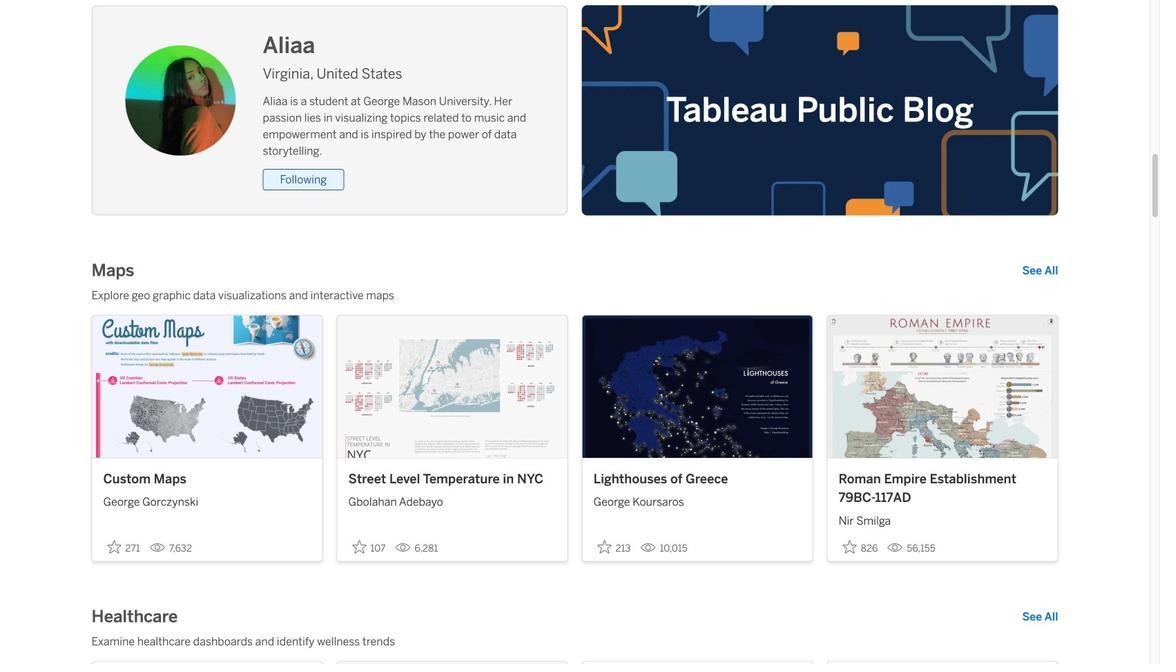 Task type: locate. For each thing, give the bounding box(es) containing it.
3 workbook thumbnail image from the left
[[582, 316, 812, 458]]

add favorite button for first workbook thumbnail from left
[[103, 536, 144, 559]]

add favorite image
[[353, 541, 366, 554], [598, 541, 611, 554]]

0 horizontal spatial add favorite image
[[107, 541, 121, 554]]

add favorite button for second workbook thumbnail from left
[[348, 536, 390, 559]]

1 add favorite image from the left
[[353, 541, 366, 554]]

1 add favorite image from the left
[[107, 541, 121, 554]]

see all healthcare element
[[1022, 609, 1058, 626]]

3 add favorite button from the left
[[594, 536, 635, 559]]

1 add favorite button from the left
[[103, 536, 144, 559]]

explore geo graphic data visualizations and interactive maps element
[[91, 288, 1058, 304]]

2 add favorite image from the left
[[598, 541, 611, 554]]

maps heading
[[91, 260, 134, 282]]

add favorite button for fourth workbook thumbnail
[[839, 536, 882, 559]]

add favorite button for 2nd workbook thumbnail from right
[[594, 536, 635, 559]]

0 horizontal spatial add favorite image
[[353, 541, 366, 554]]

2 add favorite button from the left
[[348, 536, 390, 559]]

1 horizontal spatial add favorite image
[[843, 541, 857, 554]]

2 add favorite image from the left
[[843, 541, 857, 554]]

1 horizontal spatial add favorite image
[[598, 541, 611, 554]]

add favorite image
[[107, 541, 121, 554], [843, 541, 857, 554]]

add favorite image for first workbook thumbnail from left's add favorite button
[[107, 541, 121, 554]]

Add Favorite button
[[103, 536, 144, 559], [348, 536, 390, 559], [594, 536, 635, 559], [839, 536, 882, 559]]

4 add favorite button from the left
[[839, 536, 882, 559]]

see all maps element
[[1022, 263, 1058, 279]]

workbook thumbnail image
[[92, 316, 322, 458], [337, 316, 567, 458], [582, 316, 812, 458], [828, 316, 1058, 458]]



Task type: describe. For each thing, give the bounding box(es) containing it.
1 workbook thumbnail image from the left
[[92, 316, 322, 458]]

examine healthcare dashboards and identify wellness trends element
[[91, 634, 1058, 651]]

featured author: aliaamohamed image
[[125, 45, 236, 156]]

2 workbook thumbnail image from the left
[[337, 316, 567, 458]]

add favorite image for fourth workbook thumbnail's add favorite button
[[843, 541, 857, 554]]

4 workbook thumbnail image from the left
[[828, 316, 1058, 458]]

healthcare heading
[[91, 607, 178, 629]]



Task type: vqa. For each thing, say whether or not it's contained in the screenshot.
first Add Favorite button
yes



